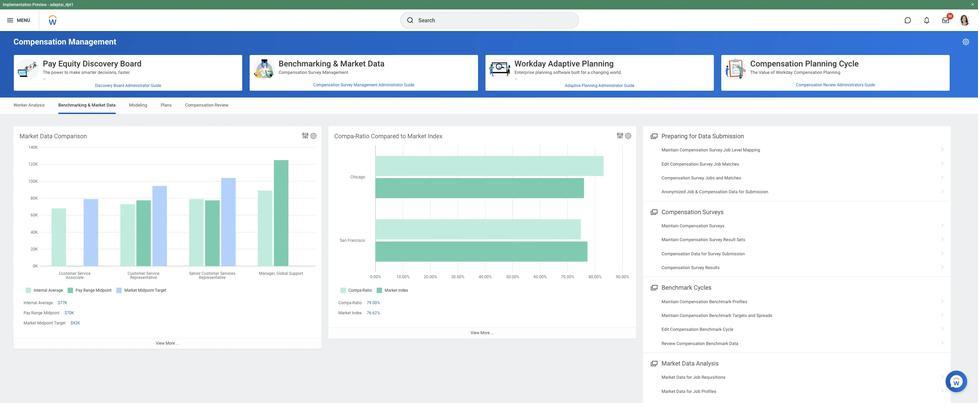 Task type: vqa. For each thing, say whether or not it's contained in the screenshot.


Task type: describe. For each thing, give the bounding box(es) containing it.
menu group image
[[649, 359, 658, 368]]

budgets for for
[[550, 113, 566, 118]]

2 vertical spatial business
[[523, 151, 540, 156]]

0 vertical spatial analysis
[[28, 103, 45, 108]]

1 vertical spatial discovery
[[95, 83, 113, 88]]

strengthen
[[624, 145, 645, 150]]

mobile,
[[525, 124, 539, 129]]

compensation inside "link"
[[680, 237, 708, 242]]

linking
[[671, 183, 684, 188]]

view more ... link for market data comparison
[[13, 338, 322, 349]]

results.
[[608, 145, 623, 150]]

target
[[54, 321, 66, 326]]

more—into
[[125, 151, 146, 156]]

a inside an intelligent data core. we bring everything—financial and workforce transactions, third-party and legacy application data, budgets and plans, peer benchmarks, and more—into a single system.
[[147, 151, 149, 156]]

your
[[515, 81, 523, 86]]

& up compensation survey management
[[333, 59, 338, 68]]

simple-
[[191, 124, 205, 129]]

predictability.
[[657, 172, 683, 177]]

combines
[[61, 118, 80, 123]]

reporting
[[100, 178, 117, 183]]

compensation data for survey submission
[[662, 251, 745, 256]]

informed
[[66, 91, 84, 96]]

workday inside data—you have tons of it, but how do you make sense of it? workday makes it easy to get a complete picture of your finances, people, and operations so you can make more informed decisions.
[[43, 86, 60, 91]]

produce
[[515, 113, 531, 118]]

configure this page image
[[962, 38, 970, 46]]

planning down flexibility
[[592, 91, 608, 96]]

market for market midpoint target
[[24, 321, 36, 326]]

30
[[948, 14, 952, 18]]

deliver
[[640, 140, 653, 145]]

and up multiple
[[679, 108, 686, 113]]

2 horizontal spatial make
[[124, 81, 134, 86]]

1 vertical spatial surveys
[[709, 223, 725, 228]]

76.62%
[[367, 311, 380, 316]]

and down the territories.
[[515, 189, 522, 194]]

0 vertical spatial cycle
[[839, 59, 859, 68]]

preparing
[[662, 133, 688, 140]]

cycle inside list
[[723, 327, 734, 332]]

0 vertical spatial index
[[428, 133, 443, 140]]

of left it,
[[83, 81, 87, 86]]

& down compensation survey jobs and matches
[[695, 189, 698, 194]]

and right changes
[[810, 113, 817, 118]]

0 vertical spatial make
[[69, 70, 80, 75]]

management for compensation survey management administrator guide
[[354, 83, 378, 87]]

ratio for compa-ratio compared to market index
[[356, 133, 369, 140]]

to left manage
[[770, 113, 774, 118]]

built inside your business is dynamic, so your planning and forecasting environment should be as well. that's why we built world-class scale, speed and flexibility into the modeling and forecasting capabilities of workday adaptive planning - enterprise planning software anyone can use.
[[530, 86, 539, 91]]

value
[[759, 70, 770, 75]]

1 vertical spatial board
[[114, 83, 124, 88]]

the inside 'quickly optimize sales resources, increase rep performance, and improve predictability. create rep capacity plans to meet topline bookings targets. deploy the right quotas and set up balanced territories. collaborate on what-if sales scenarios. get a single source of truth by linking your sales and financial plans.'
[[623, 178, 630, 183]]

on inside 'quickly optimize sales resources, increase rep performance, and improve predictability. create rep capacity plans to meet topline bookings targets. deploy the right quotas and set up balanced territories. collaborate on what-if sales scenarios. get a single source of truth by linking your sales and financial plans.'
[[559, 183, 564, 188]]

0 vertical spatial benchmarking
[[279, 59, 331, 68]]

be
[[670, 81, 675, 86]]

guide for pay equity discovery board
[[151, 83, 161, 88]]

close environment banner image
[[971, 2, 975, 6]]

justify image
[[6, 16, 14, 24]]

inbox large image
[[942, 17, 949, 24]]

and down the bring
[[60, 151, 67, 156]]

1 vertical spatial submission
[[746, 189, 768, 194]]

benchmarking & market data inside tab list
[[58, 103, 116, 108]]

0 vertical spatial adaptive
[[548, 59, 580, 68]]

compensation survey results
[[662, 265, 720, 270]]

planning inside your business is dynamic, so your planning and forecasting environment should be as well. that's why we built world-class scale, speed and flexibility into the modeling and forecasting capabilities of workday adaptive planning - enterprise planning software anyone can use.
[[551, 91, 568, 96]]

financial planning everything you need for continuous and comprehensive financial planning, reporting, and analysis. produce accurate budgets and forecasts quickly and easily with confidence. evaluate multiple scenarios across large data sets. deliver stunning reports in minutes. collaborate from anywhere—by web, mobile, and excel.
[[515, 102, 710, 129]]

maintain compensation surveys
[[662, 223, 725, 228]]

and up simple-
[[187, 118, 195, 123]]

planning up enterprise
[[581, 81, 598, 86]]

and down the continuous on the right of the page
[[567, 113, 574, 118]]

financial inside 'quickly optimize sales resources, increase rep performance, and improve predictability. create rep capacity plans to meet topline bookings targets. deploy the right quotas and set up balanced territories. collaborate on what-if sales scenarios. get a single source of truth by linking your sales and financial plans.'
[[523, 189, 539, 194]]

profiles inside maintain compensation benchmark profiles link
[[733, 299, 747, 304]]

compa-ratio compared to market index
[[334, 133, 443, 140]]

collaborate inside "financial planning everything you need for continuous and comprehensive financial planning, reporting, and analysis. produce accurate budgets and forecasts quickly and easily with confidence. evaluate multiple scenarios across large data sets. deliver stunning reports in minutes. collaborate from anywhere—by web, mobile, and excel."
[[650, 118, 672, 123]]

data inside "financial planning everything you need for continuous and comprehensive financial planning, reporting, and analysis. produce accurate budgets and forecasts quickly and easily with confidence. evaluate multiple scenarios across large data sets. deliver stunning reports in minutes. collaborate from anywhere—by web, mobile, and excel."
[[560, 118, 568, 123]]

capabilities
[[681, 86, 704, 91]]

give
[[43, 178, 51, 183]]

with up results. at the top of the page
[[613, 140, 621, 145]]

matches for compensation survey jobs and matches
[[724, 175, 741, 180]]

market data comparison element
[[13, 126, 322, 349]]

the down give
[[43, 183, 49, 188]]

for inside "financial planning everything you need for continuous and comprehensive financial planning, reporting, and analysis. produce accurate budgets and forecasts quickly and easily with confidence. evaluate multiple scenarios across large data sets. deliver stunning reports in minutes. collaborate from anywhere—by web, mobile, and excel."
[[555, 108, 560, 113]]

drive
[[567, 145, 576, 150]]

1 vertical spatial plans
[[600, 151, 611, 156]]

main content containing compensation management
[[0, 31, 978, 403]]

data inside 'element'
[[40, 133, 53, 140]]

your inside augmented analytics to answer your questions. workday combines pattern detection, graph processing, machine learning, and natural language generation to search through millions of data points, and surface insights in simple-to-understand stories.
[[105, 113, 114, 118]]

anonymized job & compensation data for submission link
[[643, 185, 951, 199]]

1 vertical spatial index
[[352, 311, 362, 316]]

if
[[576, 183, 578, 188]]

planning up "is"
[[535, 70, 552, 75]]

menu group image for benchmark cycles
[[649, 283, 658, 292]]

the down the between
[[682, 151, 688, 156]]

granular
[[83, 178, 99, 183]]

in inside "financial planning everything you need for continuous and comprehensive financial planning, reporting, and analysis. produce accurate budgets and forecasts quickly and easily with confidence. evaluate multiple scenarios across large data sets. deliver stunning reports in minutes. collaborate from anywhere—by web, mobile, and excel."
[[627, 118, 631, 123]]

get
[[612, 183, 619, 188]]

it
[[75, 86, 77, 91]]

0 horizontal spatial sales
[[548, 172, 558, 177]]

market data for job requisitions
[[662, 375, 726, 380]]

edit compensation benchmark cycle
[[662, 327, 734, 332]]

0 horizontal spatial make
[[43, 91, 54, 96]]

points,
[[131, 124, 144, 129]]

optimize inside take workforce planning to the next level. execute with speed to deliver dynamic headcount and skills-based plans that will drive better business results. strengthen the collaboration between hr and business leaders to optimize workforce plans to achieve your strategic goals with the modern workforce.
[[562, 151, 579, 156]]

all
[[221, 178, 225, 183]]

graph
[[116, 118, 127, 123]]

0 vertical spatial workforce
[[525, 140, 545, 145]]

decisions.
[[85, 91, 104, 96]]

and up truth
[[655, 178, 662, 183]]

it?
[[153, 81, 158, 86]]

1 horizontal spatial quickly
[[835, 113, 849, 118]]

benchmark down compensation survey results
[[662, 284, 692, 291]]

0 horizontal spatial software
[[553, 70, 570, 75]]

administrator for workday adaptive planning
[[599, 83, 623, 88]]

0 vertical spatial they
[[118, 178, 127, 183]]

in inside augmented analytics to answer your questions. workday combines pattern detection, graph processing, machine learning, and natural language generation to search through millions of data points, and surface insights in simple-to-understand stories.
[[186, 124, 190, 129]]

from
[[673, 118, 683, 123]]

of left it?
[[148, 81, 152, 86]]

1 horizontal spatial sales
[[580, 183, 590, 188]]

finances,
[[153, 86, 170, 91]]

right
[[631, 178, 639, 183]]

0 vertical spatial board
[[120, 59, 142, 68]]

view for compa-ratio compared to market index
[[471, 331, 479, 336]]

machine
[[152, 118, 169, 123]]

1 horizontal spatial built
[[571, 70, 580, 75]]

guide for compensation planning cycle
[[865, 83, 875, 87]]

targets.
[[593, 178, 608, 183]]

with right the goals
[[673, 151, 681, 156]]

quotas
[[641, 178, 654, 183]]

to up strengthen
[[635, 140, 639, 145]]

hoc
[[194, 178, 202, 183]]

more for market data comparison
[[166, 341, 175, 346]]

of down sense
[[138, 86, 142, 91]]

sets.
[[569, 118, 579, 123]]

review compensation benchmark data
[[662, 341, 738, 346]]

collaboration
[[653, 145, 679, 150]]

modeling
[[129, 103, 147, 108]]

and up enterprise
[[588, 86, 596, 91]]

to inside data—you have tons of it, but how do you make sense of it? workday makes it easy to get a complete picture of your finances, people, and operations so you can make more informed decisions.
[[89, 86, 93, 91]]

and right targets
[[748, 313, 756, 318]]

review for compensation review administrators guide
[[823, 83, 836, 87]]

market right "compared" in the left of the page
[[407, 133, 426, 140]]

speed inside your business is dynamic, so your planning and forecasting environment should be as well. that's why we built world-class scale, speed and flexibility into the modeling and forecasting capabilities of workday adaptive planning - enterprise planning software anyone can use.
[[575, 86, 587, 91]]

2 horizontal spatial sales
[[695, 183, 705, 188]]

an intelligent data core. we bring everything—financial and workforce transactions, third-party and legacy application data, budgets and plans, peer benchmarks, and more—into a single system.
[[43, 140, 233, 156]]

and up hr
[[693, 140, 700, 145]]

a inside data—you have tons of it, but how do you make sense of it? workday makes it easy to get a complete picture of your finances, people, and operations so you can make more informed decisions.
[[101, 86, 103, 91]]

the power to make smarter decisions, faster.
[[43, 70, 131, 75]]

of inside augmented analytics to answer your questions. workday combines pattern detection, graph processing, machine learning, and natural language generation to search through millions of data points, and surface insights in simple-to-understand stories.
[[116, 124, 120, 129]]

that's
[[692, 81, 704, 86]]

so inside your business is dynamic, so your planning and forecasting environment should be as well. that's why we built world-class scale, speed and flexibility into the modeling and forecasting capabilities of workday adaptive planning - enterprise planning software anyone can use.
[[566, 81, 571, 86]]

your inside your business is dynamic, so your planning and forecasting environment should be as well. that's why we built world-class scale, speed and flexibility into the modeling and forecasting capabilities of workday adaptive planning - enterprise planning software anyone can use.
[[572, 81, 580, 86]]

planning inside "financial planning everything you need for continuous and comprehensive financial planning, reporting, and analysis. produce accurate budgets and forecasts quickly and easily with confidence. evaluate multiple scenarios across large data sets. deliver stunning reports in minutes. collaborate from anywhere—by web, mobile, and excel."
[[533, 102, 550, 107]]

of inside your business is dynamic, so your planning and forecasting environment should be as well. that's why we built world-class scale, speed and flexibility into the modeling and forecasting capabilities of workday adaptive planning - enterprise planning software anyone can use.
[[705, 86, 709, 91]]

matches for edit compensation survey job matches
[[722, 161, 739, 167]]

$77k button
[[58, 300, 68, 306]]

chevron right image for data
[[938, 187, 947, 194]]

configure and view chart data image for compa-ratio compared to market index
[[616, 132, 624, 140]]

evaluate
[[663, 113, 680, 118]]

need inside "financial planning everything you need for continuous and comprehensive financial planning, reporting, and analysis. produce accurate budgets and forecasts quickly and easily with confidence. evaluate multiple scenarios across large data sets. deliver stunning reports in minutes. collaborate from anywhere—by web, mobile, and excel."
[[544, 108, 554, 113]]

a inside 'quickly optimize sales resources, increase rep performance, and improve predictability. create rep capacity plans to meet topline bookings targets. deploy the right quotas and set up balanced territories. collaborate on what-if sales scenarios. get a single source of truth by linking your sales and financial plans.'
[[620, 183, 622, 188]]

benchmark for targets
[[709, 313, 731, 318]]

search image
[[406, 16, 414, 24]]

maintain compensation survey result sets
[[662, 237, 745, 242]]

sensitive
[[149, 183, 166, 188]]

stunning
[[594, 118, 611, 123]]

into
[[615, 86, 622, 91]]

maintain compensation surveys link
[[643, 219, 951, 233]]

to down results. at the top of the page
[[612, 151, 616, 156]]

1 horizontal spatial you
[[223, 86, 229, 91]]

to down combines
[[65, 124, 69, 129]]

we
[[523, 86, 529, 91]]

use cases
[[279, 172, 299, 177]]

easy
[[78, 86, 88, 91]]

deploy
[[609, 178, 622, 183]]

secure.
[[198, 183, 212, 188]]

0 vertical spatial submission
[[712, 133, 744, 140]]

survey inside "link"
[[709, 237, 722, 242]]

software inside your business is dynamic, so your planning and forecasting environment should be as well. that's why we built world-class scale, speed and flexibility into the modeling and forecasting capabilities of workday adaptive planning - enterprise planning software anyone can use.
[[610, 91, 627, 96]]

and down 'across'
[[540, 124, 547, 129]]

tons
[[74, 81, 82, 86]]

compensation inside tab list
[[185, 103, 214, 108]]

administrator for pay equity discovery board
[[125, 83, 150, 88]]

range
[[31, 311, 43, 316]]

workday inside augmented analytics to answer your questions. workday combines pattern detection, graph processing, machine learning, and natural language generation to search through millions of data points, and surface insights in simple-to-understand stories.
[[43, 118, 60, 123]]

to inside 'quickly optimize sales resources, increase rep performance, and improve predictability. create rep capacity plans to meet topline bookings targets. deploy the right quotas and set up balanced territories. collaborate on what-if sales scenarios. get a single source of truth by linking your sales and financial plans.'
[[544, 178, 548, 183]]

your up the applications
[[52, 178, 61, 183]]

view for market data comparison
[[156, 341, 165, 346]]

to down the will
[[557, 151, 561, 156]]

workforce inside an intelligent data core. we bring everything—financial and workforce transactions, third-party and legacy application data, budgets and plans, peer benchmarks, and more—into a single system.
[[111, 145, 130, 150]]

chevron right image for sets
[[938, 235, 947, 242]]

for inside give your teams the granular reporting they need with discovery boards for ad hoc analysis, all within the applications they use every day. and count on your sensitive data remaining secure.
[[182, 178, 187, 183]]

0 vertical spatial benchmarking & market data
[[279, 59, 385, 68]]

strategic
[[643, 151, 660, 156]]

market data for job requisitions link
[[643, 371, 951, 385]]

more
[[55, 91, 65, 96]]

legacy
[[187, 145, 199, 150]]

internal average
[[24, 301, 53, 305]]

compa- for compa-ratio compared to market index
[[334, 133, 356, 140]]

ad
[[189, 178, 193, 183]]

view more ... link for compa-ratio compared to market index
[[328, 327, 636, 339]]

and up forecasts
[[584, 108, 591, 113]]

and right jobs
[[716, 175, 723, 180]]

of right value
[[771, 70, 775, 75]]

maintain for compensation surveys
[[662, 223, 679, 228]]

your inside data—you have tons of it, but how do you make sense of it? workday makes it easy to get a complete picture of your finances, people, and operations so you can make more informed decisions.
[[143, 86, 152, 91]]

teams
[[62, 178, 74, 183]]

hr
[[698, 145, 703, 150]]

adaptive inside adaptive planning administrator guide link
[[565, 83, 581, 88]]

workday inside your business is dynamic, so your planning and forecasting environment should be as well. that's why we built world-class scale, speed and flexibility into the modeling and forecasting capabilities of workday adaptive planning - enterprise planning software anyone can use.
[[515, 91, 531, 96]]

can inside your business is dynamic, so your planning and forecasting environment should be as well. that's why we built world-class scale, speed and flexibility into the modeling and forecasting capabilities of workday adaptive planning - enterprise planning software anyone can use.
[[643, 91, 650, 96]]

workday up ability to plan & define strategy
[[776, 70, 793, 75]]

across
[[535, 118, 548, 123]]

and down comprehensive
[[609, 113, 617, 118]]

language
[[210, 118, 228, 123]]

benchmark for cycle
[[700, 327, 722, 332]]

with inside give your teams the granular reporting they need with discovery boards for ad hoc analysis, all within the applications they use every day. and count on your sensitive data remaining secure.
[[138, 178, 147, 183]]

2 horizontal spatial workforce
[[580, 151, 599, 156]]

job for requisitions
[[693, 375, 701, 380]]

topline
[[560, 178, 573, 183]]

data—you
[[43, 81, 62, 86]]

and down processing,
[[145, 124, 153, 129]]

your business is dynamic, so your planning and forecasting environment should be as well. that's why we built world-class scale, speed and flexibility into the modeling and forecasting capabilities of workday adaptive planning - enterprise planning software anyone can use.
[[515, 81, 709, 96]]

and right party at the top left of the page
[[178, 145, 186, 150]]

workday up enterprise
[[515, 59, 546, 68]]

& right plan
[[778, 81, 781, 86]]

2 vertical spatial submission
[[722, 251, 745, 256]]

anonymized job & compensation data for submission
[[662, 189, 768, 194]]

questions.
[[115, 113, 135, 118]]

market data comparison
[[20, 133, 87, 140]]

data inside augmented analytics to answer your questions. workday combines pattern detection, graph processing, machine learning, and natural language generation to search through millions of data points, and surface insights in simple-to-understand stories.
[[122, 124, 130, 129]]

1 rep from the left
[[598, 172, 604, 177]]

to right "compared" in the left of the page
[[401, 133, 406, 140]]

your inside 'quickly optimize sales resources, increase rep performance, and improve predictability. create rep capacity plans to meet topline bookings targets. deploy the right quotas and set up balanced territories. collaborate on what-if sales scenarios. get a single source of truth by linking your sales and financial plans.'
[[685, 183, 694, 188]]

1 horizontal spatial execute
[[818, 113, 834, 118]]

anonymized
[[662, 189, 686, 194]]

and up flexibility
[[599, 81, 606, 86]]

$92k
[[71, 321, 80, 326]]

market for market data for job requisitions
[[662, 375, 675, 380]]

so inside data—you have tons of it, but how do you make sense of it? workday makes it easy to get a complete picture of your finances, people, and operations so you can make more informed decisions.
[[217, 86, 221, 91]]

1 vertical spatial they
[[75, 183, 83, 188]]

market for market index
[[338, 311, 351, 316]]

manage
[[775, 113, 791, 118]]

0 vertical spatial midpoint
[[44, 311, 60, 316]]

flexibility
[[597, 86, 614, 91]]



Task type: locate. For each thing, give the bounding box(es) containing it.
0 vertical spatial plans
[[539, 145, 549, 150]]

2 configure and view chart data image from the left
[[616, 132, 624, 140]]

job for level
[[723, 147, 731, 153]]

execute inside take workforce planning to the next level. execute with speed to deliver dynamic headcount and skills-based plans that will drive better business results. strengthen the collaboration between hr and business leaders to optimize workforce plans to achieve your strategic goals with the modern workforce.
[[596, 140, 612, 145]]

the up 'drive' on the top right of page
[[568, 140, 575, 145]]

market up answer
[[92, 103, 105, 108]]

and up right
[[632, 172, 640, 177]]

single down third- at top
[[150, 151, 162, 156]]

&
[[333, 59, 338, 68], [778, 81, 781, 86], [88, 103, 91, 108], [695, 189, 698, 194]]

list containing maintain compensation survey job level mapping
[[643, 143, 951, 199]]

benchmark up maintain compensation benchmark targets and spreads at the bottom right
[[709, 299, 731, 304]]

1 horizontal spatial the
[[750, 70, 758, 75]]

the up the strategic
[[646, 145, 652, 150]]

worker
[[13, 103, 27, 108]]

1 horizontal spatial management
[[322, 70, 348, 75]]

configure market data comparison image
[[310, 132, 317, 140]]

1 horizontal spatial on
[[559, 183, 564, 188]]

to up the will
[[563, 140, 567, 145]]

market midpoint target
[[24, 321, 66, 326]]

the value of workday compensation planning
[[750, 70, 841, 75]]

sales up meet
[[548, 172, 558, 177]]

0 vertical spatial financial
[[623, 108, 640, 113]]

...
[[491, 331, 494, 336], [176, 341, 179, 346]]

pay left range
[[24, 311, 30, 316]]

optimize down 'drive' on the top right of page
[[562, 151, 579, 156]]

workforce
[[525, 140, 545, 145], [111, 145, 130, 150], [580, 151, 599, 156]]

compa-ratio compared to market index element
[[328, 126, 636, 339]]

review inside review compensation benchmark data link
[[662, 341, 675, 346]]

so
[[566, 81, 571, 86], [217, 86, 221, 91]]

the inside your business is dynamic, so your planning and forecasting environment should be as well. that's why we built world-class scale, speed and flexibility into the modeling and forecasting capabilities of workday adaptive planning - enterprise planning software anyone can use.
[[623, 86, 630, 91]]

0 horizontal spatial speed
[[575, 86, 587, 91]]

ratio up market index
[[353, 301, 362, 305]]

review for compensation review
[[215, 103, 229, 108]]

review inside compensation review administrators guide link
[[823, 83, 836, 87]]

0 horizontal spatial they
[[75, 183, 83, 188]]

Search Workday  search field
[[418, 13, 565, 28]]

2 list from the top
[[643, 219, 951, 275]]

1 list from the top
[[643, 143, 951, 199]]

0 vertical spatial view
[[471, 331, 479, 336]]

job left level
[[723, 147, 731, 153]]

midpoint down the "pay range midpoint"
[[37, 321, 53, 326]]

job inside market data for job profiles link
[[693, 389, 701, 394]]

market for market data comparison
[[20, 133, 38, 140]]

matches up anonymized job & compensation data for submission
[[724, 175, 741, 180]]

configure compa-ratio compared to market index image
[[625, 132, 632, 140]]

1 vertical spatial -
[[569, 91, 570, 96]]

profile logan mcneil image
[[959, 15, 970, 27]]

chevron right image for compensation data for survey submission
[[938, 249, 947, 256]]

benchmark for data
[[706, 341, 728, 346]]

resources,
[[559, 172, 579, 177]]

in down easily
[[627, 118, 631, 123]]

0 vertical spatial optimize
[[562, 151, 579, 156]]

modern
[[689, 151, 704, 156]]

chevron right image for requisitions
[[938, 373, 947, 379]]

market down range
[[24, 321, 36, 326]]

forecasting
[[608, 81, 630, 86], [658, 86, 680, 91]]

- down the scale,
[[569, 91, 570, 96]]

chevron right image for edit compensation survey job matches
[[938, 159, 947, 166]]

results
[[705, 265, 720, 270]]

market data for job profiles
[[662, 389, 716, 394]]

1 vertical spatial financial
[[523, 189, 539, 194]]

0 horizontal spatial you
[[116, 81, 123, 86]]

more for compa-ratio compared to market index
[[480, 331, 490, 336]]

1 vertical spatial analysis
[[696, 360, 719, 367]]

job for matches
[[714, 161, 721, 167]]

the right teams
[[75, 178, 81, 183]]

the for compensation planning cycle
[[750, 70, 758, 75]]

5 maintain from the top
[[662, 313, 679, 318]]

1 configure and view chart data image from the left
[[301, 132, 309, 140]]

market index
[[338, 311, 362, 316]]

benchmark
[[662, 284, 692, 291], [709, 299, 731, 304], [709, 313, 731, 318], [700, 327, 722, 332], [706, 341, 728, 346]]

job inside edit compensation survey job matches link
[[714, 161, 721, 167]]

4 maintain from the top
[[662, 299, 679, 304]]

chevron right image inside maintain compensation benchmark targets and spreads link
[[938, 311, 947, 318]]

the for pay equity discovery board
[[43, 70, 50, 75]]

... for compa-ratio compared to market index
[[491, 331, 494, 336]]

optimize inside 'quickly optimize sales resources, increase rep performance, and improve predictability. create rep capacity plans to meet topline bookings targets. deploy the right quotas and set up balanced territories. collaborate on what-if sales scenarios. get a single source of truth by linking your sales and financial plans.'
[[530, 172, 547, 177]]

web,
[[515, 124, 524, 129]]

count
[[122, 183, 133, 188]]

collaborate up plans.
[[536, 183, 558, 188]]

1 horizontal spatial view more ...
[[471, 331, 494, 336]]

workday up generation
[[43, 118, 60, 123]]

chevron right image inside compensation survey jobs and matches link
[[938, 173, 947, 180]]

profiles inside market data for job profiles link
[[702, 389, 716, 394]]

adaptive down "world-" at right
[[533, 91, 550, 96]]

view inside market data comparison 'element'
[[156, 341, 165, 346]]

1 maintain from the top
[[662, 147, 679, 153]]

4 chevron right image from the top
[[938, 311, 947, 318]]

$70k
[[65, 311, 74, 316]]

adaptive up enterprise
[[565, 83, 581, 88]]

3 menu group image from the top
[[649, 283, 658, 292]]

2 vertical spatial menu group image
[[649, 283, 658, 292]]

requisitions
[[702, 375, 726, 380]]

... for market data comparison
[[176, 341, 179, 346]]

need up count
[[128, 178, 137, 183]]

adaptive inside your business is dynamic, so your planning and forecasting environment should be as well. that's why we built world-class scale, speed and flexibility into the modeling and forecasting capabilities of workday adaptive planning - enterprise planning software anyone can use.
[[533, 91, 550, 96]]

0 vertical spatial need
[[544, 108, 554, 113]]

main content
[[0, 31, 978, 403]]

benchmarking inside tab list
[[58, 103, 87, 108]]

plans up the territories.
[[532, 178, 543, 183]]

market for market data for job profiles
[[662, 389, 675, 394]]

single inside 'quickly optimize sales resources, increase rep performance, and improve predictability. create rep capacity plans to meet topline bookings targets. deploy the right quotas and set up balanced territories. collaborate on what-if sales scenarios. get a single source of truth by linking your sales and financial plans.'
[[623, 183, 635, 188]]

job for profiles
[[693, 389, 701, 394]]

on inside give your teams the granular reporting they need with discovery boards for ad hoc analysis, all within the applications they use every day. and count on your sensitive data remaining secure.
[[134, 183, 139, 188]]

budgets inside "financial planning everything you need for continuous and comprehensive financial planning, reporting, and analysis. produce accurate budgets and forecasts quickly and easily with confidence. evaluate multiple scenarios across large data sets. deliver stunning reports in minutes. collaborate from anywhere—by web, mobile, and excel."
[[550, 113, 566, 118]]

2 the from the left
[[750, 70, 758, 75]]

ratio for compa-ratio
[[353, 301, 362, 305]]

quickly inside 'quickly optimize sales resources, increase rep performance, and improve predictability. create rep capacity plans to meet topline bookings targets. deploy the right quotas and set up balanced territories. collaborate on what-if sales scenarios. get a single source of truth by linking your sales and financial plans.'
[[515, 172, 529, 177]]

analytics
[[66, 113, 84, 118]]

your inside take workforce planning to the next level. execute with speed to deliver dynamic headcount and skills-based plans that will drive better business results. strengthen the collaboration between hr and business leaders to optimize workforce plans to achieve your strategic goals with the modern workforce.
[[633, 151, 642, 156]]

between
[[680, 145, 697, 150]]

0 horizontal spatial forecasting
[[608, 81, 630, 86]]

0 horizontal spatial management
[[68, 37, 116, 47]]

well.
[[682, 81, 691, 86]]

jobs
[[705, 175, 715, 180]]

list containing market data for job requisitions
[[643, 371, 951, 403]]

- inside the menu banner
[[48, 2, 49, 7]]

chevron right image inside market data for job profiles link
[[938, 387, 947, 393]]

2 on from the left
[[559, 183, 564, 188]]

notifications large image
[[924, 17, 930, 24]]

review compensation benchmark data link
[[643, 337, 951, 351]]

plans.
[[540, 189, 552, 194]]

1 vertical spatial review
[[215, 103, 229, 108]]

0 vertical spatial menu group image
[[649, 131, 658, 140]]

that
[[550, 145, 558, 150]]

discovery
[[148, 178, 166, 183]]

0 horizontal spatial in
[[186, 124, 190, 129]]

have
[[63, 81, 73, 86]]

job inside anonymized job & compensation data for submission link
[[687, 189, 694, 194]]

chevron right image for review compensation benchmark data
[[938, 339, 947, 345]]

your down balanced
[[685, 183, 694, 188]]

0 vertical spatial speed
[[575, 86, 587, 91]]

2 vertical spatial review
[[662, 341, 675, 346]]

chevron right image for maintain compensation surveys
[[938, 221, 947, 228]]

chevron right image
[[938, 187, 947, 194], [938, 235, 947, 242], [938, 263, 947, 270], [938, 311, 947, 318], [938, 325, 947, 331], [938, 373, 947, 379], [938, 387, 947, 393]]

1 vertical spatial view more ...
[[156, 341, 179, 346]]

0 horizontal spatial review
[[215, 103, 229, 108]]

0 horizontal spatial single
[[150, 151, 162, 156]]

budgets for bring
[[43, 151, 59, 156]]

0 vertical spatial surveys
[[703, 208, 724, 216]]

collaborate down evaluate
[[650, 118, 672, 123]]

confidence.
[[639, 113, 662, 118]]

your up the scale,
[[572, 81, 580, 86]]

view inside compa-ratio compared to market index element
[[471, 331, 479, 336]]

set
[[664, 178, 670, 183]]

1 menu group image from the top
[[649, 131, 658, 140]]

data inside give your teams the granular reporting they need with discovery boards for ad hoc analysis, all within the applications they use every day. and count on your sensitive data remaining secure.
[[168, 183, 176, 188]]

data inside an intelligent data core. we bring everything—financial and workforce transactions, third-party and legacy application data, budgets and plans, peer benchmarks, and more—into a single system.
[[69, 140, 78, 145]]

menu group image
[[649, 131, 658, 140], [649, 207, 658, 216], [649, 283, 658, 292]]

speed inside take workforce planning to the next level. execute with speed to deliver dynamic headcount and skills-based plans that will drive better business results. strengthen the collaboration between hr and business leaders to optimize workforce plans to achieve your strategic goals with the modern workforce.
[[622, 140, 634, 145]]

2 horizontal spatial management
[[354, 83, 378, 87]]

of down quotas
[[650, 183, 654, 188]]

guide for workday adaptive planning
[[624, 83, 634, 88]]

speed
[[575, 86, 587, 91], [622, 140, 634, 145]]

0 horizontal spatial benchmarking
[[58, 103, 87, 108]]

1 horizontal spatial cycle
[[839, 59, 859, 68]]

1 vertical spatial workforce
[[111, 145, 130, 150]]

review up market data analysis
[[662, 341, 675, 346]]

territories.
[[515, 183, 535, 188]]

how
[[100, 81, 109, 86]]

chevron right image
[[938, 145, 947, 152], [938, 159, 947, 166], [938, 173, 947, 180], [938, 221, 947, 228], [938, 249, 947, 256], [938, 297, 947, 304], [938, 339, 947, 345]]

1 horizontal spatial pay
[[43, 59, 56, 68]]

achieve
[[617, 151, 632, 156]]

skills-
[[515, 145, 526, 150]]

core.
[[79, 140, 89, 145]]

1 edit from the top
[[662, 161, 669, 167]]

large
[[549, 118, 559, 123]]

1 vertical spatial collaborate
[[536, 183, 558, 188]]

0 vertical spatial budgets
[[550, 113, 566, 118]]

is
[[543, 81, 546, 86]]

1 vertical spatial budgets
[[43, 151, 59, 156]]

execute up results. at the top of the page
[[596, 140, 612, 145]]

menu group image for compensation surveys
[[649, 207, 658, 216]]

pay for pay range midpoint
[[24, 311, 30, 316]]

matches down level
[[722, 161, 739, 167]]

1 horizontal spatial speed
[[622, 140, 634, 145]]

spreads
[[757, 313, 773, 318]]

financial inside "financial planning everything you need for continuous and comprehensive financial planning, reporting, and analysis. produce accurate budgets and forecasts quickly and easily with confidence. evaluate multiple scenarios across large data sets. deliver stunning reports in minutes. collaborate from anywhere—by web, mobile, and excel."
[[623, 108, 640, 113]]

0 vertical spatial profiles
[[733, 299, 747, 304]]

and left more—into
[[116, 151, 124, 156]]

rep left jobs
[[698, 172, 705, 177]]

view more ... inside compa-ratio compared to market index element
[[471, 331, 494, 336]]

sales
[[548, 172, 558, 177], [580, 183, 590, 188], [695, 183, 705, 188]]

job inside maintain compensation survey job level mapping link
[[723, 147, 731, 153]]

compa- for compa-ratio
[[338, 301, 353, 305]]

benchmarking up the analytics
[[58, 103, 87, 108]]

compa- right configure market data comparison image
[[334, 133, 356, 140]]

edit for edit compensation survey job matches
[[662, 161, 669, 167]]

3 list from the top
[[643, 295, 951, 351]]

collaborate inside 'quickly optimize sales resources, increase rep performance, and improve predictability. create rep capacity plans to meet topline bookings targets. deploy the right quotas and set up balanced territories. collaborate on what-if sales scenarios. get a single source of truth by linking your sales and financial plans.'
[[536, 183, 558, 188]]

more inside compa-ratio compared to market index element
[[480, 331, 490, 336]]

pattern
[[81, 118, 95, 123]]

they up count
[[118, 178, 127, 183]]

job inside market data for job requisitions link
[[693, 375, 701, 380]]

tab list
[[7, 98, 971, 114]]

configure and view chart data image left configure compa-ratio compared to market index icon
[[616, 132, 624, 140]]

and up benchmarks,
[[102, 145, 109, 150]]

chevron right image for and
[[938, 311, 947, 318]]

excel.
[[548, 124, 560, 129]]

2 chevron right image from the top
[[938, 159, 947, 166]]

chevron right image for profiles
[[938, 387, 947, 393]]

0 horizontal spatial more
[[166, 341, 175, 346]]

maintain for preparing for data submission
[[662, 147, 679, 153]]

more inside market data comparison 'element'
[[166, 341, 175, 346]]

balanced
[[677, 178, 694, 183]]

optimize up capacity
[[530, 172, 547, 177]]

with up minutes.
[[630, 113, 638, 118]]

planning
[[535, 70, 552, 75], [581, 81, 598, 86], [592, 91, 608, 96], [546, 140, 562, 145]]

within
[[226, 178, 238, 183]]

implementation preview -   adeptai_dpt1
[[3, 2, 74, 7]]

make up picture on the left of page
[[124, 81, 134, 86]]

1 vertical spatial more
[[166, 341, 175, 346]]

view more ... for compa-ratio compared to market index
[[471, 331, 494, 336]]

maintain up edit compensation benchmark cycle
[[662, 313, 679, 318]]

2 vertical spatial workforce
[[580, 151, 599, 156]]

so right operations
[[217, 86, 221, 91]]

chevron right image inside "edit compensation benchmark cycle" link
[[938, 325, 947, 331]]

of inside 'quickly optimize sales resources, increase rep performance, and improve predictability. create rep capacity plans to meet topline bookings targets. deploy the right quotas and set up balanced territories. collaborate on what-if sales scenarios. get a single source of truth by linking your sales and financial plans.'
[[650, 183, 654, 188]]

... inside market data comparison 'element'
[[176, 341, 179, 346]]

plans,
[[68, 151, 80, 156]]

& down "decisions."
[[88, 103, 91, 108]]

1 vertical spatial execute
[[596, 140, 612, 145]]

1 vertical spatial software
[[610, 91, 627, 96]]

edit compensation survey job matches link
[[643, 157, 951, 171]]

1 vertical spatial midpoint
[[37, 321, 53, 326]]

reporting,
[[659, 108, 678, 113]]

1 vertical spatial view
[[156, 341, 165, 346]]

need inside give your teams the granular reporting they need with discovery boards for ad hoc analysis, all within the applications they use every day. and count on your sensitive data remaining secure.
[[128, 178, 137, 183]]

management for compensation survey management
[[322, 70, 348, 75]]

sets
[[737, 237, 745, 242]]

single down right
[[623, 183, 635, 188]]

1 horizontal spatial forecasting
[[658, 86, 680, 91]]

menu group image for preparing for data submission
[[649, 131, 658, 140]]

budgets up large
[[550, 113, 566, 118]]

you inside "financial planning everything you need for continuous and comprehensive financial planning, reporting, and analysis. produce accurate budgets and forecasts quickly and easily with confidence. evaluate multiple scenarios across large data sets. deliver stunning reports in minutes. collaborate from anywhere—by web, mobile, and excel."
[[536, 108, 543, 113]]

level.
[[585, 140, 595, 145]]

of down "graph"
[[116, 124, 120, 129]]

$70k button
[[65, 311, 75, 316]]

list for preparing for data submission
[[643, 143, 951, 199]]

to up pattern
[[85, 113, 89, 118]]

review inside tab list
[[215, 103, 229, 108]]

list containing maintain compensation surveys
[[643, 219, 951, 275]]

1 horizontal spatial review
[[662, 341, 675, 346]]

1 horizontal spatial index
[[428, 133, 443, 140]]

business up we
[[525, 81, 542, 86]]

6 chevron right image from the top
[[938, 373, 947, 379]]

view
[[471, 331, 479, 336], [156, 341, 165, 346]]

market inside tab list
[[92, 103, 105, 108]]

you right operations
[[223, 86, 229, 91]]

chevron right image inside anonymized job & compensation data for submission link
[[938, 187, 947, 194]]

speed down configure compa-ratio compared to market index icon
[[622, 140, 634, 145]]

market up market data for job profiles
[[662, 375, 675, 380]]

job down market data analysis
[[693, 375, 701, 380]]

chevron right image for compensation survey jobs and matches
[[938, 173, 947, 180]]

chevron right image inside maintain compensation benchmark profiles link
[[938, 297, 947, 304]]

business inside your business is dynamic, so your planning and forecasting environment should be as well. that's why we built world-class scale, speed and flexibility into the modeling and forecasting capabilities of workday adaptive planning - enterprise planning software anyone can use.
[[525, 81, 542, 86]]

chevron right image inside review compensation benchmark data link
[[938, 339, 947, 345]]

financial
[[623, 108, 640, 113], [523, 189, 539, 194]]

1 horizontal spatial administrator
[[379, 83, 403, 87]]

list
[[643, 143, 951, 199], [643, 219, 951, 275], [643, 295, 951, 351], [643, 371, 951, 403]]

benchmarking & market data down "decisions."
[[58, 103, 116, 108]]

1 vertical spatial business
[[590, 145, 607, 150]]

peer
[[81, 151, 89, 156]]

list for benchmark cycles
[[643, 295, 951, 351]]

workday down 'data—you'
[[43, 86, 60, 91]]

menu banner
[[0, 0, 978, 31]]

give your teams the granular reporting they need with discovery boards for ad hoc analysis, all within the applications they use every day. and count on your sensitive data remaining secure.
[[43, 178, 238, 188]]

2 vertical spatial adaptive
[[533, 91, 550, 96]]

0 horizontal spatial view more ... link
[[13, 338, 322, 349]]

maintain for benchmark cycles
[[662, 299, 679, 304]]

should
[[656, 81, 669, 86]]

2 horizontal spatial review
[[823, 83, 836, 87]]

and down skills-
[[515, 151, 522, 156]]

sense
[[136, 81, 147, 86]]

view more ... for market data comparison
[[156, 341, 179, 346]]

0 vertical spatial review
[[823, 83, 836, 87]]

chevron right image inside maintain compensation survey result sets "link"
[[938, 235, 947, 242]]

to right power
[[64, 70, 68, 75]]

maintain down dynamic
[[662, 147, 679, 153]]

2 maintain from the top
[[662, 223, 679, 228]]

planning inside take workforce planning to the next level. execute with speed to deliver dynamic headcount and skills-based plans that will drive better business results. strengthen the collaboration between hr and business leaders to optimize workforce plans to achieve your strategic goals with the modern workforce.
[[546, 140, 562, 145]]

profiles
[[733, 299, 747, 304], [702, 389, 716, 394]]

market left stories.
[[20, 133, 38, 140]]

menu group image left benchmark cycles at the bottom right
[[649, 283, 658, 292]]

sales down compensation survey jobs and matches
[[695, 183, 705, 188]]

with inside "financial planning everything you need for continuous and comprehensive financial planning, reporting, and analysis. produce accurate budgets and forecasts quickly and easily with confidence. evaluate multiple scenarios across large data sets. deliver stunning reports in minutes. collaborate from anywhere—by web, mobile, and excel."
[[630, 113, 638, 118]]

1 vertical spatial adaptive
[[565, 83, 581, 88]]

job down balanced
[[687, 189, 694, 194]]

- inside your business is dynamic, so your planning and forecasting environment should be as well. that's why we built world-class scale, speed and flexibility into the modeling and forecasting capabilities of workday adaptive planning - enterprise planning software anyone can use.
[[569, 91, 570, 96]]

list for compensation surveys
[[643, 219, 951, 275]]

1 vertical spatial can
[[643, 91, 650, 96]]

tab list containing worker analysis
[[7, 98, 971, 114]]

analysis
[[28, 103, 45, 108], [696, 360, 719, 367]]

picture
[[124, 86, 137, 91]]

pay range midpoint
[[24, 311, 60, 316]]

1 horizontal spatial in
[[627, 118, 631, 123]]

market up compensation survey management administrator guide
[[340, 59, 366, 68]]

maintain down benchmark cycles at the bottom right
[[662, 299, 679, 304]]

2 chevron right image from the top
[[938, 235, 947, 242]]

chevron right image inside market data for job requisitions link
[[938, 373, 947, 379]]

and up use.
[[650, 86, 657, 91]]

0 vertical spatial you
[[116, 81, 123, 86]]

1 vertical spatial need
[[128, 178, 137, 183]]

you up accurate
[[536, 108, 543, 113]]

management inside the compensation survey management administrator guide link
[[354, 83, 378, 87]]

- right 'preview'
[[48, 2, 49, 7]]

collaborate
[[650, 118, 672, 123], [536, 183, 558, 188]]

1 vertical spatial management
[[322, 70, 348, 75]]

software down the into
[[610, 91, 627, 96]]

1 horizontal spatial view more ... link
[[328, 327, 636, 339]]

can
[[231, 86, 238, 91], [643, 91, 650, 96]]

maintain compensation benchmark profiles
[[662, 299, 747, 304]]

plans
[[161, 103, 172, 108]]

1 horizontal spatial ...
[[491, 331, 494, 336]]

1 vertical spatial menu group image
[[649, 207, 658, 216]]

dynamic,
[[548, 81, 565, 86]]

list for market data analysis
[[643, 371, 951, 403]]

workforce up more—into
[[111, 145, 130, 150]]

adaptive planning administrator guide link
[[486, 81, 714, 91]]

chevron right image for maintain compensation benchmark profiles
[[938, 297, 947, 304]]

1 the from the left
[[43, 70, 50, 75]]

0 horizontal spatial collaborate
[[536, 183, 558, 188]]

answer
[[90, 113, 104, 118]]

the left value
[[750, 70, 758, 75]]

0 horizontal spatial financial
[[523, 189, 539, 194]]

multiple
[[681, 113, 696, 118]]

3 chevron right image from the top
[[938, 263, 947, 270]]

job down maintain compensation survey job level mapping
[[714, 161, 721, 167]]

to left plan
[[764, 81, 767, 86]]

0 vertical spatial discovery
[[83, 59, 118, 68]]

0 horizontal spatial index
[[352, 311, 362, 316]]

up
[[671, 178, 675, 183]]

can inside data—you have tons of it, but how do you make sense of it? workday makes it easy to get a complete picture of your finances, people, and operations so you can make more informed decisions.
[[231, 86, 238, 91]]

1 horizontal spatial view
[[471, 331, 479, 336]]

use
[[279, 172, 286, 177]]

pay for pay equity discovery board
[[43, 59, 56, 68]]

market for market data analysis
[[662, 360, 681, 367]]

and inside data—you have tons of it, but how do you make sense of it? workday makes it easy to get a complete picture of your finances, people, and operations so you can make more informed decisions.
[[186, 86, 194, 91]]

6 chevron right image from the top
[[938, 297, 947, 304]]

detection,
[[96, 118, 115, 123]]

generation
[[43, 124, 64, 129]]

profiles up targets
[[733, 299, 747, 304]]

0 horizontal spatial administrator
[[125, 83, 150, 88]]

4 chevron right image from the top
[[938, 221, 947, 228]]

surveys
[[703, 208, 724, 216], [709, 223, 725, 228]]

compensation review
[[185, 103, 229, 108]]

0 vertical spatial management
[[68, 37, 116, 47]]

0 horizontal spatial profiles
[[702, 389, 716, 394]]

1 vertical spatial benchmarking & market data
[[58, 103, 116, 108]]

tab list inside main content
[[7, 98, 971, 114]]

maintain compensation benchmark targets and spreads
[[662, 313, 773, 318]]

make down 'equity'
[[69, 70, 80, 75]]

maintain down compensation surveys
[[662, 223, 679, 228]]

1 vertical spatial edit
[[662, 327, 669, 332]]

smarter
[[81, 70, 97, 75]]

your left sensitive
[[140, 183, 148, 188]]

7 chevron right image from the top
[[938, 339, 947, 345]]

1 vertical spatial you
[[223, 86, 229, 91]]

2 menu group image from the top
[[649, 207, 658, 216]]

edit for edit compensation benchmark cycle
[[662, 327, 669, 332]]

chevron right image inside compensation survey results link
[[938, 263, 947, 270]]

business down based
[[523, 151, 540, 156]]

power
[[51, 70, 63, 75]]

7 chevron right image from the top
[[938, 387, 947, 393]]

natural
[[196, 118, 209, 123]]

data down boards
[[168, 183, 176, 188]]

2 rep from the left
[[698, 172, 705, 177]]

1 vertical spatial forecasting
[[658, 86, 680, 91]]

0 vertical spatial built
[[571, 70, 580, 75]]

5 chevron right image from the top
[[938, 249, 947, 256]]

chevron right image inside compensation data for survey submission link
[[938, 249, 947, 256]]

2 edit from the top
[[662, 327, 669, 332]]

1 chevron right image from the top
[[938, 145, 947, 152]]

on down topline
[[559, 183, 564, 188]]

everything
[[515, 108, 535, 113]]

3 chevron right image from the top
[[938, 173, 947, 180]]

data—you have tons of it, but how do you make sense of it? workday makes it easy to get a complete picture of your finances, people, and operations so you can make more informed decisions.
[[43, 81, 238, 96]]

2 vertical spatial make
[[43, 91, 54, 96]]

0 vertical spatial so
[[566, 81, 571, 86]]

complete
[[104, 86, 123, 91]]

single inside an intelligent data core. we bring everything—financial and workforce transactions, third-party and legacy application data, budgets and plans, peer benchmarks, and more—into a single system.
[[150, 151, 162, 156]]

1 horizontal spatial rep
[[698, 172, 705, 177]]

0 horizontal spatial budgets
[[43, 151, 59, 156]]

1 horizontal spatial single
[[623, 183, 635, 188]]

0 horizontal spatial quickly
[[515, 172, 529, 177]]

chevron right image for maintain compensation survey job level mapping
[[938, 145, 947, 152]]

chevron right image inside maintain compensation survey job level mapping link
[[938, 145, 947, 152]]

configure and view chart data image
[[301, 132, 309, 140], [616, 132, 624, 140]]

view more ... inside market data comparison 'element'
[[156, 341, 179, 346]]

0 vertical spatial view more ...
[[471, 331, 494, 336]]

pay inside market data comparison 'element'
[[24, 311, 30, 316]]

applications
[[50, 183, 74, 188]]

benchmark for profiles
[[709, 299, 731, 304]]

maintain inside "link"
[[662, 237, 679, 242]]

business down "level."
[[590, 145, 607, 150]]

view more ...
[[471, 331, 494, 336], [156, 341, 179, 346]]

5 chevron right image from the top
[[938, 325, 947, 331]]

list containing maintain compensation benchmark profiles
[[643, 295, 951, 351]]

configure and view chart data image for market data comparison
[[301, 132, 309, 140]]

1 horizontal spatial analysis
[[696, 360, 719, 367]]

0 horizontal spatial ...
[[176, 341, 179, 346]]

1 horizontal spatial collaborate
[[650, 118, 672, 123]]

execute
[[818, 113, 834, 118], [596, 140, 612, 145]]

1 vertical spatial built
[[530, 86, 539, 91]]

compa- up market index
[[338, 301, 353, 305]]

3 maintain from the top
[[662, 237, 679, 242]]

market data for job profiles link
[[643, 385, 951, 399]]

surveys up result
[[709, 223, 725, 228]]

rep
[[598, 172, 604, 177], [698, 172, 705, 177]]

plans inside 'quickly optimize sales resources, increase rep performance, and improve predictability. create rep capacity plans to meet topline bookings targets. deploy the right quotas and set up balanced territories. collaborate on what-if sales scenarios. get a single source of truth by linking your sales and financial plans.'
[[532, 178, 543, 183]]

0 horizontal spatial optimize
[[530, 172, 547, 177]]

4 list from the top
[[643, 371, 951, 403]]

1 vertical spatial make
[[124, 81, 134, 86]]

1 on from the left
[[134, 183, 139, 188]]

the left power
[[43, 70, 50, 75]]

0 vertical spatial more
[[480, 331, 490, 336]]

software down workday adaptive planning
[[553, 70, 570, 75]]

1 chevron right image from the top
[[938, 187, 947, 194]]

everything—financial
[[61, 145, 101, 150]]



